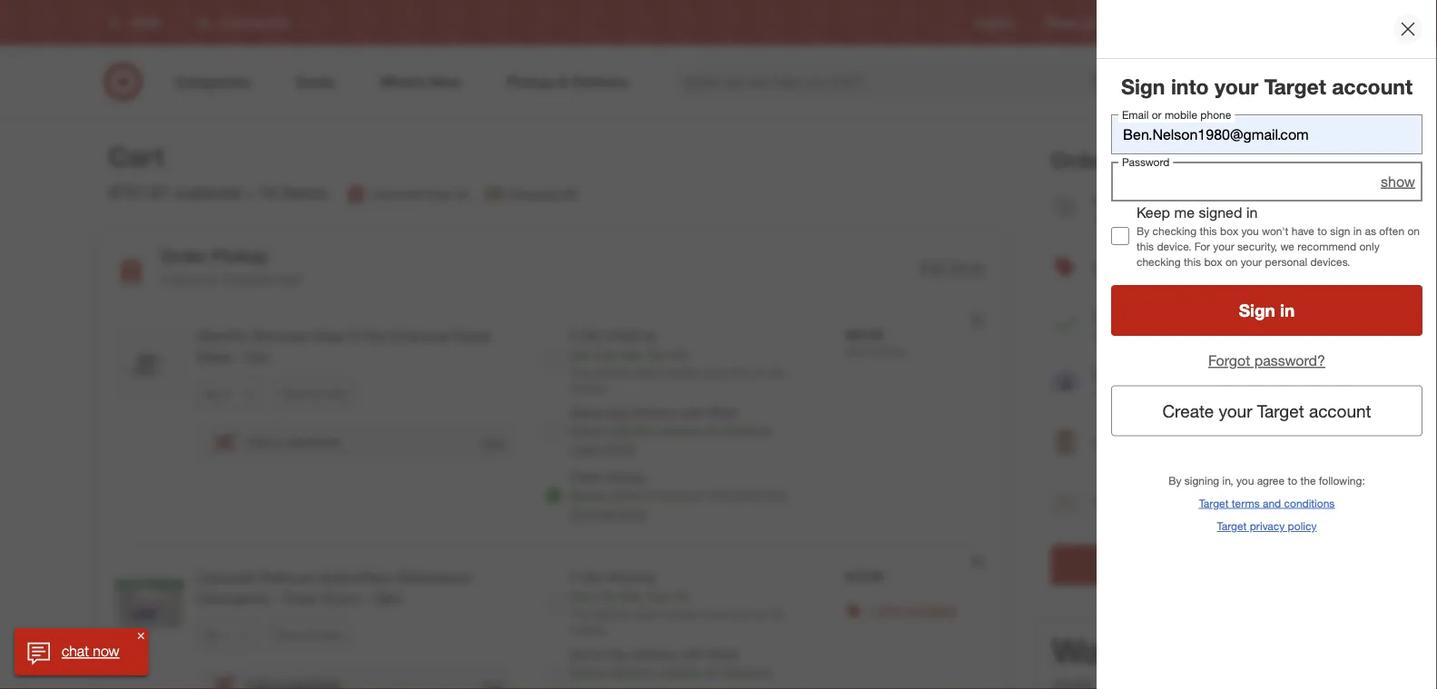 Task type: describe. For each thing, give the bounding box(es) containing it.
pickup for order pickup ready within 2 hours at charlotte east change store
[[606, 470, 645, 486]]

at inside order pickup ready within 2 hours at charlotte east change store
[[693, 488, 704, 504]]

same day delivery with shipt select delivery window at checkout learn more
[[570, 404, 772, 457]]

substitute
[[284, 434, 340, 450]]

✕
[[138, 630, 145, 641]]

time for glowrx skincare clear it out charcoal facial mask - 2oz
[[730, 366, 751, 380]]

free shipping with $35 orders* (exclusions apply)
[[1095, 308, 1293, 343]]

25 for glowrx skincare clear it out charcoal facial mask - 2oz
[[674, 347, 688, 363]]

$50.00 each $25.00
[[846, 327, 905, 359]]

your inside button
[[1219, 401, 1253, 421]]

create your target account
[[1163, 401, 1372, 421]]

have
[[1292, 224, 1315, 237]]

charcoal
[[390, 327, 449, 345]]

2 offers available
[[1095, 258, 1212, 276]]

apply)
[[1259, 327, 1293, 343]]

glowrx
[[197, 327, 247, 345]]

1 vertical spatial checking
[[1137, 255, 1181, 269]]

sign into your target account dialog
[[1097, 0, 1438, 689]]

extra for glowrx skincare clear it out charcoal facial mask - 2oz
[[703, 366, 727, 380]]

same day delivery with shipt select delivery window at checkout
[[570, 646, 772, 680]]

account inside button
[[1309, 401, 1372, 421]]

search button
[[1112, 62, 1156, 105]]

and
[[1263, 497, 1282, 510]]

36ct
[[374, 590, 403, 608]]

me
[[1175, 204, 1195, 221]]

search
[[1112, 75, 1156, 92]]

charlotte inside order pickup 4 items at charlotte east
[[220, 272, 272, 288]]

1 horizontal spatial to
[[1288, 474, 1298, 487]]

nov for cascade platinum actionpacs dishwasher detergents - fresh scent - 36ct
[[648, 589, 670, 605]]

1 offer available button
[[867, 601, 957, 620]]

later for clear
[[326, 386, 347, 400]]

ready
[[570, 488, 606, 504]]

device.
[[1157, 239, 1192, 253]]

forgot password?
[[1209, 352, 1326, 369]]

0 horizontal spatial as
[[1124, 367, 1140, 384]]

email
[[1095, 434, 1130, 452]]

chat
[[62, 643, 89, 660]]

with for cascade platinum actionpacs dishwasher detergents - fresh scent - 36ct
[[681, 646, 705, 662]]

change store button
[[570, 505, 647, 523]]

0 horizontal spatial in
[[1247, 204, 1258, 221]]

2 offers available button
[[1051, 239, 1340, 297]]

within
[[610, 488, 643, 504]]

chat now button
[[14, 628, 148, 676]]

now
[[93, 643, 119, 660]]

0 vertical spatial charlotte
[[371, 186, 423, 202]]

we
[[1281, 239, 1295, 253]]

by signing in, you agree to the following:
[[1169, 474, 1366, 487]]

1 horizontal spatial items
[[282, 182, 327, 203]]

at inside same day delivery with shipt select delivery window at checkout learn more
[[705, 423, 716, 438]]

learn more button
[[570, 440, 635, 458]]

none password field inside "sign into your target account" dialog
[[1112, 161, 1423, 201]]

terms
[[1232, 497, 1260, 510]]

get for glowrx skincare clear it out charcoal facial mask - 2oz
[[570, 347, 591, 363]]

with inside pay as low as $74/mo. with affirm
[[1095, 386, 1120, 402]]

0 vertical spatial add button
[[480, 434, 505, 451]]

delivery for glowrx skincare clear it out charcoal facial mask - 2oz
[[632, 404, 678, 420]]

sign
[[1331, 224, 1351, 237]]

each
[[846, 345, 869, 359]]

want to link
[[1037, 618, 1353, 689]]

agree
[[1257, 474, 1285, 487]]

holiday. for glowrx skincare clear it out charcoal facial mask - 2oz
[[570, 382, 606, 395]]

14
[[258, 182, 277, 203]]

policy
[[1288, 519, 1317, 533]]

save for platinum
[[277, 628, 301, 642]]

a for email
[[1134, 434, 1142, 452]]

(9)
[[563, 186, 577, 202]]

1 vertical spatial by
[[1169, 474, 1182, 487]]

target terms and conditions link
[[1199, 496, 1335, 511]]

order for order pickup 4 items at charlotte east
[[160, 246, 207, 266]]

at inside 'same day delivery with shipt select delivery window at checkout'
[[705, 664, 716, 680]]

want to
[[1052, 630, 1177, 672]]

in inside button
[[1281, 300, 1295, 321]]

- for skincare
[[236, 348, 241, 366]]

later for actionpacs
[[320, 628, 341, 642]]

actionpacs
[[319, 569, 392, 587]]

skincare
[[251, 327, 308, 345]]

$35
[[1124, 327, 1144, 343]]

clear
[[312, 327, 346, 345]]

get for cascade platinum actionpacs dishwasher detergents - fresh scent - 36ct
[[570, 589, 591, 605]]

message
[[1171, 434, 1230, 452]]

it for glowrx skincare clear it out charcoal facial mask - 2oz
[[594, 347, 601, 363]]

detergents
[[197, 590, 269, 608]]

a for add
[[274, 434, 281, 450]]

low
[[1144, 367, 1168, 384]]

chat now
[[62, 643, 119, 660]]

cart
[[109, 140, 164, 172]]

target privacy policy
[[1217, 519, 1317, 533]]

chat now dialog
[[14, 628, 148, 676]]

$12.99
[[846, 569, 884, 585]]

create
[[1163, 401, 1214, 421]]

privacy
[[1250, 519, 1285, 533]]

create your target account button
[[1112, 386, 1423, 436]]

charlotte east (4)
[[371, 186, 469, 202]]

sign in
[[1239, 300, 1295, 321]]

east inside order pickup 4 items at charlotte east
[[276, 272, 301, 288]]

it for cascade platinum actionpacs dishwasher detergents - fresh scent - 36ct
[[594, 589, 601, 605]]

extra for cascade platinum actionpacs dishwasher detergents - fresh scent - 36ct
[[703, 608, 727, 621]]

facial
[[453, 327, 490, 345]]

holiday. for cascade platinum actionpacs dishwasher detergents - fresh scent - 36ct
[[570, 623, 606, 637]]

1 horizontal spatial east
[[427, 186, 452, 202]]

signing
[[1185, 474, 1220, 487]]

change
[[570, 506, 615, 522]]

order pickup 4 items at charlotte east
[[160, 246, 301, 288]]

offer
[[878, 602, 904, 618]]

$25.00
[[872, 345, 905, 359]]

show button
[[1381, 171, 1416, 192]]

hours
[[657, 488, 689, 504]]

items inside order pickup 4 items at charlotte east
[[171, 272, 202, 288]]

weekly ad
[[1045, 16, 1097, 29]]

for
[[1195, 239, 1211, 253]]

forgot
[[1209, 352, 1251, 369]]

includes for cascade platinum actionpacs dishwasher detergents - fresh scent - 36ct
[[659, 608, 700, 621]]

order for order pickup ready within 2 hours at charlotte east change store
[[570, 470, 603, 486]]

pay
[[1095, 367, 1120, 384]]

target inside button
[[1258, 401, 1305, 421]]

includes for glowrx skincare clear it out charcoal facial mask - 2oz
[[659, 366, 700, 380]]

weekly ad link
[[1045, 15, 1097, 30]]

sat, for glowrx skincare clear it out charcoal facial mask - 2oz
[[622, 347, 644, 363]]

into
[[1171, 74, 1209, 99]]

time for cascade platinum actionpacs dishwasher detergents - fresh scent - 36ct
[[730, 608, 751, 621]]

Store pickup radio
[[545, 487, 563, 505]]

0 vertical spatial checking
[[1153, 224, 1197, 237]]

shipping
[[509, 186, 560, 202]]

platinum
[[258, 569, 315, 587]]

save for skincare
[[283, 386, 307, 400]]

save for later button for platinum
[[269, 620, 349, 649]]

your right "for"
[[1214, 239, 1235, 253]]

out
[[363, 327, 386, 345]]

list containing charlotte east (4)
[[345, 183, 577, 205]]

0 horizontal spatial on
[[1226, 255, 1238, 269]]

- for platinum
[[364, 590, 370, 608]]

1 vertical spatial box
[[1205, 255, 1223, 269]]

cascade
[[197, 569, 254, 587]]

2-day shipping get it by sat, nov 25 this delivery date includes extra time for the holiday. for cascade platinum actionpacs dishwasher detergents - fresh scent - 36ct
[[570, 569, 786, 637]]

0 vertical spatial this
[[1200, 224, 1217, 237]]

delivery inside same day delivery with shipt select delivery window at checkout learn more
[[610, 423, 654, 438]]

1 horizontal spatial -
[[273, 590, 278, 608]]

available for 2 offers available
[[1151, 258, 1212, 276]]

glowrx skincare clear it out charcoal facial mask - 2oz image
[[113, 326, 186, 399]]

checkout for glowrx skincare clear it out charcoal facial mask - 2oz
[[719, 423, 772, 438]]

it
[[350, 327, 359, 345]]

often
[[1380, 224, 1405, 237]]

cart item ready to fulfill group containing glowrx skincare clear it out charcoal facial mask - 2oz
[[99, 304, 1007, 545]]

promo
[[1095, 493, 1138, 511]]

sign for sign in
[[1239, 300, 1276, 321]]

save for later for platinum
[[277, 628, 341, 642]]

personal
[[1265, 255, 1308, 269]]



Task type: vqa. For each thing, say whether or not it's contained in the screenshot.
2 link at the right of the page
no



Task type: locate. For each thing, give the bounding box(es) containing it.
0 vertical spatial order
[[1051, 147, 1108, 173]]

2 vertical spatial shipping
[[606, 569, 655, 585]]

0 vertical spatial save for later
[[283, 386, 347, 400]]

order for order summary
[[1051, 147, 1108, 173]]

0 vertical spatial account
[[1332, 74, 1413, 99]]

1 vertical spatial by
[[605, 589, 618, 605]]

1 horizontal spatial add button
[[1311, 491, 1340, 513]]

box
[[1220, 224, 1239, 237], [1205, 255, 1223, 269]]

$751.61 subtotal
[[109, 182, 242, 203]]

2 horizontal spatial -
[[364, 590, 370, 608]]

sign for sign into your target account
[[1121, 74, 1166, 99]]

window for cascade platinum actionpacs dishwasher detergents - fresh scent - 36ct
[[658, 664, 701, 680]]

with inside free shipping with $35 orders* (exclusions apply)
[[1095, 327, 1120, 343]]

includes up same day delivery with shipt select delivery window at checkout learn more
[[659, 366, 700, 380]]

0 horizontal spatial add
[[247, 434, 270, 450]]

1 vertical spatial on
[[1226, 255, 1238, 269]]

1 vertical spatial select
[[570, 664, 606, 680]]

window
[[658, 423, 701, 438], [658, 664, 701, 680]]

0 vertical spatial day
[[582, 327, 603, 343]]

save for later up substitute
[[283, 386, 347, 400]]

14 items
[[258, 182, 327, 203]]

nov for glowrx skincare clear it out charcoal facial mask - 2oz
[[648, 347, 670, 363]]

same for cascade platinum actionpacs dishwasher detergents - fresh scent - 36ct
[[570, 646, 603, 662]]

0 vertical spatial to
[[1318, 224, 1328, 237]]

0 vertical spatial 2-
[[570, 327, 582, 343]]

1 2- from the top
[[570, 327, 582, 343]]

1 horizontal spatial available
[[1151, 258, 1212, 276]]

2 get from the top
[[570, 589, 591, 605]]

-
[[236, 348, 241, 366], [273, 590, 278, 608], [364, 590, 370, 608]]

sign inside button
[[1239, 300, 1276, 321]]

1 vertical spatial available
[[907, 602, 957, 618]]

your right into
[[1215, 74, 1259, 99]]

get
[[570, 347, 591, 363], [570, 589, 591, 605]]

charlotte inside order pickup ready within 2 hours at charlotte east change store
[[707, 488, 760, 504]]

by inside keep me signed in by checking this box you won't have to sign in as often on this device. for your security, we recommend only checking this box on your personal devices.
[[1137, 224, 1150, 237]]

1 vertical spatial extra
[[703, 608, 727, 621]]

1 a from the left
[[274, 434, 281, 450]]

window inside same day delivery with shipt select delivery window at checkout learn more
[[658, 423, 701, 438]]

25 up 'same day delivery with shipt select delivery window at checkout'
[[674, 589, 688, 605]]

save for later button down fresh
[[269, 620, 349, 649]]

charlotte right hours
[[707, 488, 760, 504]]

order summary
[[1051, 147, 1207, 173]]

2 delivery from the top
[[632, 646, 678, 662]]

0 horizontal spatial by
[[1137, 224, 1150, 237]]

later
[[326, 386, 347, 400], [320, 628, 341, 642]]

the inside "sign into your target account" dialog
[[1301, 474, 1316, 487]]

1 vertical spatial day
[[607, 646, 628, 662]]

None checkbox
[[1112, 227, 1130, 245]]

1 shipt from the top
[[708, 404, 738, 420]]

1 vertical spatial this
[[570, 608, 590, 621]]

1 vertical spatial shipping
[[606, 327, 655, 343]]

pay as low as $74/mo. with affirm
[[1095, 367, 1246, 402]]

pickup for order pickup 4 items at charlotte east
[[212, 246, 268, 266]]

$74/mo.
[[1192, 367, 1246, 384]]

0 vertical spatial later
[[326, 386, 347, 400]]

2 left hours
[[647, 488, 654, 504]]

1 cart item ready to fulfill group from the top
[[99, 304, 1007, 545]]

as up affirm
[[1124, 367, 1140, 384]]

list
[[345, 183, 577, 205]]

none text field inside "sign into your target account" dialog
[[1112, 114, 1423, 154]]

0 vertical spatial time
[[730, 366, 751, 380]]

nov up same day delivery with shipt select delivery window at checkout learn more
[[648, 347, 670, 363]]

only
[[1360, 239, 1380, 253]]

$751.61
[[109, 182, 170, 203]]

by for glowrx skincare clear it out charcoal facial mask - 2oz
[[605, 347, 618, 363]]

you right the "in,"
[[1237, 474, 1254, 487]]

1 horizontal spatial as
[[1172, 367, 1188, 384]]

same for glowrx skincare clear it out charcoal facial mask - 2oz
[[570, 404, 603, 420]]

- inside glowrx skincare clear it out charcoal facial mask - 2oz
[[236, 348, 241, 366]]

0 vertical spatial on
[[1408, 224, 1420, 237]]

2 select from the top
[[570, 664, 606, 680]]

1 vertical spatial charlotte
[[220, 272, 272, 288]]

2 2- from the top
[[570, 569, 582, 585]]

learn
[[570, 441, 602, 457]]

2 it from the top
[[594, 589, 601, 605]]

1 day from the top
[[582, 327, 603, 343]]

save up add a substitute
[[283, 386, 307, 400]]

What can we help you find? suggestions appear below search field
[[672, 62, 1125, 102]]

1 this from the top
[[570, 366, 590, 380]]

1 sat, from the top
[[622, 347, 644, 363]]

sat, up same day delivery with shipt select delivery window at checkout learn more
[[622, 347, 644, 363]]

pickup
[[212, 246, 268, 266], [606, 470, 645, 486]]

None radio
[[545, 352, 563, 370], [545, 423, 563, 442], [545, 352, 563, 370], [545, 423, 563, 442]]

2-day shipping get it by sat, nov 25 this delivery date includes extra time for the holiday. for glowrx skincare clear it out charcoal facial mask - 2oz
[[570, 327, 786, 395]]

2 date from the top
[[634, 608, 656, 621]]

add for add a substitute
[[247, 434, 270, 450]]

order inside order pickup ready within 2 hours at charlotte east change store
[[570, 470, 603, 486]]

a left substitute
[[274, 434, 281, 450]]

1 horizontal spatial order
[[570, 470, 603, 486]]

pickup inside order pickup 4 items at charlotte east
[[212, 246, 268, 266]]

cart item ready to fulfill group containing cascade platinum actionpacs dishwasher detergents - fresh scent - 36ct
[[99, 546, 1007, 689]]

1 vertical spatial sign
[[1239, 300, 1276, 321]]

on
[[1408, 224, 1420, 237], [1226, 255, 1238, 269]]

affirm image
[[1051, 370, 1080, 399], [1054, 373, 1078, 391]]

25 for cascade platinum actionpacs dishwasher detergents - fresh scent - 36ct
[[674, 589, 688, 605]]

shipt for cascade platinum actionpacs dishwasher detergents - fresh scent - 36ct
[[708, 646, 738, 662]]

0 vertical spatial available
[[1151, 258, 1212, 276]]

in right sign on the right top of page
[[1354, 224, 1362, 237]]

won't
[[1262, 224, 1289, 237]]

day for cascade platinum actionpacs dishwasher detergents - fresh scent - 36ct
[[582, 569, 603, 585]]

on right often
[[1408, 224, 1420, 237]]

✕ button
[[134, 628, 148, 643]]

date for cascade platinum actionpacs dishwasher detergents - fresh scent - 36ct
[[634, 608, 656, 621]]

save for later button for skincare
[[275, 379, 355, 408]]

with for glowrx skincare clear it out charcoal facial mask - 2oz
[[681, 404, 705, 420]]

orders*
[[1148, 327, 1189, 343]]

1 delivery from the top
[[632, 404, 678, 420]]

holiday. up 'same day delivery with shipt select delivery window at checkout'
[[570, 623, 606, 637]]

as right low
[[1172, 367, 1188, 384]]

order up 4 at the left top of page
[[160, 246, 207, 266]]

1 vertical spatial items
[[171, 272, 202, 288]]

by left signing on the right bottom of the page
[[1169, 474, 1182, 487]]

as up only
[[1365, 224, 1377, 237]]

more
[[606, 441, 635, 457]]

1 day from the top
[[607, 404, 628, 420]]

same inside 'same day delivery with shipt select delivery window at checkout'
[[570, 646, 603, 662]]

available inside button
[[1151, 258, 1212, 276]]

account
[[1332, 74, 1413, 99], [1309, 401, 1372, 421]]

nov up 'same day delivery with shipt select delivery window at checkout'
[[648, 589, 670, 605]]

later down glowrx skincare clear it out charcoal facial mask - 2oz in the left of the page
[[326, 386, 347, 400]]

0 vertical spatial day
[[607, 404, 628, 420]]

2-day shipping get it by sat, nov 25 this delivery date includes extra time for the holiday. up 'same day delivery with shipt select delivery window at checkout'
[[570, 569, 786, 637]]

at
[[205, 272, 216, 288], [705, 423, 716, 438], [693, 488, 704, 504], [705, 664, 716, 680]]

with down pay
[[1095, 386, 1120, 402]]

shipt for glowrx skincare clear it out charcoal facial mask - 2oz
[[708, 404, 738, 420]]

2 time from the top
[[730, 608, 751, 621]]

1 vertical spatial same
[[570, 646, 603, 662]]

keep
[[1137, 204, 1171, 221]]

2 includes from the top
[[659, 608, 700, 621]]

charlotte left (4)
[[371, 186, 423, 202]]

at inside order pickup 4 items at charlotte east
[[205, 272, 216, 288]]

add a substitute
[[247, 434, 340, 450]]

glowrx skincare clear it out charcoal facial mask - 2oz
[[197, 327, 490, 366]]

shipping for glowrx skincare clear it out charcoal facial mask - 2oz
[[606, 327, 655, 343]]

1 vertical spatial add button
[[1311, 491, 1340, 513]]

(4)
[[455, 186, 469, 202]]

0 vertical spatial with
[[1095, 327, 1120, 343]]

shipt inside same day delivery with shipt select delivery window at checkout learn more
[[708, 404, 738, 420]]

1 get from the top
[[570, 347, 591, 363]]

day for glowrx skincare clear it out charcoal facial mask - 2oz
[[582, 327, 603, 343]]

- left 36ct
[[364, 590, 370, 608]]

cascade platinum actionpacs dishwasher detergents - fresh scent - 36ct link
[[197, 568, 516, 609]]

1 with from the top
[[1095, 327, 1120, 343]]

to inside keep me signed in by checking this box you won't have to sign in as often on this device. for your security, we recommend only checking this box on your personal devices.
[[1318, 224, 1328, 237]]

in right signed
[[1247, 204, 1258, 221]]

select inside same day delivery with shipt select delivery window at checkout learn more
[[570, 423, 606, 438]]

1 extra from the top
[[703, 366, 727, 380]]

1 nov from the top
[[648, 347, 670, 363]]

your
[[1215, 74, 1259, 99], [1214, 239, 1235, 253], [1241, 255, 1262, 269], [1219, 401, 1253, 421]]

1 vertical spatial includes
[[659, 608, 700, 621]]

fresh
[[282, 590, 318, 608]]

target
[[1265, 74, 1327, 99], [1258, 401, 1305, 421], [1199, 497, 1229, 510], [1217, 519, 1247, 533]]

save down fresh
[[277, 628, 301, 642]]

shipping (9)
[[509, 186, 577, 202]]

devices.
[[1311, 255, 1351, 269]]

with down 'free'
[[1095, 327, 1120, 343]]

0 vertical spatial date
[[634, 366, 656, 380]]

None password field
[[1112, 161, 1423, 201]]

2
[[1095, 258, 1103, 276], [647, 488, 654, 504]]

0 horizontal spatial items
[[171, 272, 202, 288]]

email a gift message
[[1095, 434, 1230, 452]]

2 horizontal spatial as
[[1365, 224, 1377, 237]]

extra up 'same day delivery with shipt select delivery window at checkout'
[[703, 608, 727, 621]]

1 vertical spatial window
[[658, 664, 701, 680]]

this
[[570, 366, 590, 380], [570, 608, 590, 621]]

checkout inside 'same day delivery with shipt select delivery window at checkout'
[[719, 664, 772, 680]]

charlotte
[[371, 186, 423, 202], [220, 272, 272, 288], [707, 488, 760, 504]]

select inside 'same day delivery with shipt select delivery window at checkout'
[[570, 664, 606, 680]]

1 time from the top
[[730, 366, 751, 380]]

keep me signed in by checking this box you won't have to sign in as often on this device. for your security, we recommend only checking this box on your personal devices.
[[1137, 204, 1420, 269]]

1 vertical spatial cart item ready to fulfill group
[[99, 546, 1007, 689]]

on down security,
[[1226, 255, 1238, 269]]

cart item ready to fulfill group
[[99, 304, 1007, 545], [99, 546, 1007, 689]]

checking
[[1153, 224, 1197, 237], [1137, 255, 1181, 269]]

add for the bottom the add "button"
[[1312, 493, 1339, 511]]

day inside same day delivery with shipt select delivery window at checkout learn more
[[607, 404, 628, 420]]

1 horizontal spatial charlotte
[[371, 186, 423, 202]]

1 includes from the top
[[659, 366, 700, 380]]

your down $74/mo.
[[1219, 401, 1253, 421]]

2 2-day shipping get it by sat, nov 25 this delivery date includes extra time for the holiday. from the top
[[570, 569, 786, 637]]

sign in button
[[1112, 285, 1423, 336]]

1 holiday. from the top
[[570, 382, 606, 395]]

security,
[[1238, 239, 1278, 253]]

1 by from the top
[[605, 347, 618, 363]]

0 vertical spatial with
[[681, 404, 705, 420]]

pickup inside order pickup ready within 2 hours at charlotte east change store
[[606, 470, 645, 486]]

1 window from the top
[[658, 423, 701, 438]]

1 vertical spatial with
[[1095, 386, 1120, 402]]

save for later
[[283, 386, 347, 400], [277, 628, 341, 642]]

2 inside order pickup ready within 2 hours at charlotte east change store
[[647, 488, 654, 504]]

0 vertical spatial cart item ready to fulfill group
[[99, 304, 1007, 545]]

0 horizontal spatial -
[[236, 348, 241, 366]]

0 horizontal spatial add button
[[480, 434, 505, 451]]

0 vertical spatial save for later button
[[275, 379, 355, 408]]

checkout for cascade platinum actionpacs dishwasher detergents - fresh scent - 36ct
[[719, 664, 772, 680]]

2 same from the top
[[570, 646, 603, 662]]

sat, for cascade platinum actionpacs dishwasher detergents - fresh scent - 36ct
[[622, 589, 644, 605]]

window inside 'same day delivery with shipt select delivery window at checkout'
[[658, 664, 701, 680]]

order up ready
[[570, 470, 603, 486]]

the for cascade platinum actionpacs dishwasher detergents - fresh scent - 36ct
[[770, 608, 786, 621]]

available right offer
[[907, 602, 957, 618]]

time
[[730, 366, 751, 380], [730, 608, 751, 621]]

to right 'want'
[[1144, 630, 1177, 672]]

you up security,
[[1242, 224, 1259, 237]]

2 horizontal spatial add
[[1312, 493, 1339, 511]]

2 shipt from the top
[[708, 646, 738, 662]]

2-day shipping get it by sat, nov 25 this delivery date includes extra time for the holiday. up same day delivery with shipt select delivery window at checkout learn more
[[570, 327, 786, 395]]

2 holiday. from the top
[[570, 623, 606, 637]]

select
[[570, 423, 606, 438], [570, 664, 606, 680]]

0 horizontal spatial available
[[907, 602, 957, 618]]

1 checkout from the top
[[719, 423, 772, 438]]

none checkbox inside "sign into your target account" dialog
[[1112, 227, 1130, 245]]

2 vertical spatial in
[[1281, 300, 1295, 321]]

for
[[754, 366, 767, 380], [310, 386, 323, 400], [754, 608, 767, 621], [304, 628, 317, 642]]

delivery for cascade platinum actionpacs dishwasher detergents - fresh scent - 36ct
[[632, 646, 678, 662]]

1 25 from the top
[[674, 347, 688, 363]]

1 vertical spatial 25
[[674, 589, 688, 605]]

to up recommend
[[1318, 224, 1328, 237]]

date up same day delivery with shipt select delivery window at checkout learn more
[[634, 366, 656, 380]]

2 sat, from the top
[[622, 589, 644, 605]]

code
[[1142, 493, 1175, 511]]

available inside button
[[907, 602, 957, 618]]

1 with from the top
[[681, 404, 705, 420]]

2 day from the top
[[582, 569, 603, 585]]

0 vertical spatial pickup
[[212, 246, 268, 266]]

0 vertical spatial shipping
[[1129, 308, 1188, 325]]

pickup up within
[[606, 470, 645, 486]]

2 extra from the top
[[703, 608, 727, 621]]

1 horizontal spatial by
[[1169, 474, 1182, 487]]

checking down 'device.'
[[1137, 255, 1181, 269]]

shipt inside 'same day delivery with shipt select delivery window at checkout'
[[708, 646, 738, 662]]

0 horizontal spatial pickup
[[212, 246, 268, 266]]

0 vertical spatial in
[[1247, 204, 1258, 221]]

25 up same day delivery with shipt select delivery window at checkout learn more
[[674, 347, 688, 363]]

1 horizontal spatial 2
[[1095, 258, 1103, 276]]

charlotte up glowrx
[[220, 272, 272, 288]]

as inside keep me signed in by checking this box you won't have to sign in as often on this device. for your security, we recommend only checking this box on your personal devices.
[[1365, 224, 1377, 237]]

this for glowrx skincare clear it out charcoal facial mask - 2oz
[[570, 366, 590, 380]]

0 vertical spatial nov
[[648, 347, 670, 363]]

day inside 'same day delivery with shipt select delivery window at checkout'
[[607, 646, 628, 662]]

available down 'device.'
[[1151, 258, 1212, 276]]

east inside order pickup ready within 2 hours at charlotte east change store
[[763, 488, 788, 504]]

delivery
[[593, 366, 631, 380], [610, 423, 654, 438], [593, 608, 631, 621], [610, 664, 654, 680]]

time up 'same day delivery with shipt select delivery window at checkout'
[[730, 608, 751, 621]]

0 vertical spatial you
[[1242, 224, 1259, 237]]

cascade platinum actionpacs dishwasher detergents - fresh scent - 36ct image
[[113, 568, 186, 640]]

25
[[674, 347, 688, 363], [674, 589, 688, 605]]

same inside same day delivery with shipt select delivery window at checkout learn more
[[570, 404, 603, 420]]

2 by from the top
[[605, 589, 618, 605]]

2- for cascade platinum actionpacs dishwasher detergents - fresh scent - 36ct
[[570, 569, 582, 585]]

items right 14
[[282, 182, 327, 203]]

0 vertical spatial the
[[770, 366, 786, 380]]

store
[[618, 506, 647, 522]]

1 vertical spatial nov
[[648, 589, 670, 605]]

by for cascade platinum actionpacs dishwasher detergents - fresh scent - 36ct
[[605, 589, 618, 605]]

2 vertical spatial to
[[1144, 630, 1177, 672]]

2 nov from the top
[[648, 589, 670, 605]]

0 vertical spatial delivery
[[632, 404, 678, 420]]

1 vertical spatial east
[[276, 272, 301, 288]]

day for cascade platinum actionpacs dishwasher detergents - fresh scent - 36ct
[[607, 646, 628, 662]]

1 horizontal spatial on
[[1408, 224, 1420, 237]]

select for glowrx skincare clear it out charcoal facial mask - 2oz
[[570, 423, 606, 438]]

time up same day delivery with shipt select delivery window at checkout learn more
[[730, 366, 751, 380]]

show
[[1381, 172, 1416, 190]]

with inside same day delivery with shipt select delivery window at checkout learn more
[[681, 404, 705, 420]]

- down platinum
[[273, 590, 278, 608]]

0 horizontal spatial a
[[274, 434, 281, 450]]

0 vertical spatial same
[[570, 404, 603, 420]]

1 vertical spatial this
[[1137, 239, 1154, 253]]

this up 2 offers available
[[1137, 239, 1154, 253]]

0 vertical spatial sign
[[1121, 74, 1166, 99]]

by down the keep
[[1137, 224, 1150, 237]]

save for later button
[[275, 379, 355, 408], [269, 620, 349, 649]]

0 vertical spatial box
[[1220, 224, 1239, 237]]

signed
[[1199, 204, 1243, 221]]

to inside want to link
[[1144, 630, 1177, 672]]

- left 2oz
[[236, 348, 241, 366]]

2 window from the top
[[658, 664, 701, 680]]

subtotal
[[175, 182, 242, 203]]

1 vertical spatial pickup
[[606, 470, 645, 486]]

later down scent
[[320, 628, 341, 642]]

east
[[427, 186, 452, 202], [276, 272, 301, 288], [763, 488, 788, 504]]

2 checkout from the top
[[719, 664, 772, 680]]

sign up apply)
[[1239, 300, 1276, 321]]

2 vertical spatial this
[[1184, 255, 1201, 269]]

1
[[867, 602, 874, 618]]

date
[[634, 366, 656, 380], [634, 608, 656, 621]]

1 vertical spatial the
[[1301, 474, 1316, 487]]

1 vertical spatial day
[[582, 569, 603, 585]]

you inside keep me signed in by checking this box you won't have to sign in as often on this device. for your security, we recommend only checking this box on your personal devices.
[[1242, 224, 1259, 237]]

box down "for"
[[1205, 255, 1223, 269]]

1 horizontal spatial a
[[1134, 434, 1142, 452]]

date for glowrx skincare clear it out charcoal facial mask - 2oz
[[634, 366, 656, 380]]

2 horizontal spatial in
[[1354, 224, 1362, 237]]

save for later for skincare
[[283, 386, 347, 400]]

1 vertical spatial you
[[1237, 474, 1254, 487]]

0 horizontal spatial order
[[160, 246, 207, 266]]

1 vertical spatial shipt
[[708, 646, 738, 662]]

2 with from the top
[[681, 646, 705, 662]]

0 vertical spatial 2
[[1095, 258, 1103, 276]]

pickup down 14
[[212, 246, 268, 266]]

0 vertical spatial 25
[[674, 347, 688, 363]]

select for cascade platinum actionpacs dishwasher detergents - fresh scent - 36ct
[[570, 664, 606, 680]]

shipping for cascade platinum actionpacs dishwasher detergents - fresh scent - 36ct
[[606, 569, 655, 585]]

2 with from the top
[[1095, 386, 1120, 402]]

sign left into
[[1121, 74, 1166, 99]]

save for later button up substitute
[[275, 379, 355, 408]]

in up apply)
[[1281, 300, 1295, 321]]

holiday. up learn
[[570, 382, 606, 395]]

0 horizontal spatial to
[[1144, 630, 1177, 672]]

day for glowrx skincare clear it out charcoal facial mask - 2oz
[[607, 404, 628, 420]]

delivery inside 'same day delivery with shipt select delivery window at checkout'
[[632, 646, 678, 662]]

includes up 'same day delivery with shipt select delivery window at checkout'
[[659, 608, 700, 621]]

checking up 'device.'
[[1153, 224, 1197, 237]]

2 inside button
[[1095, 258, 1103, 276]]

day
[[607, 404, 628, 420], [607, 646, 628, 662]]

target terms and conditions
[[1199, 497, 1335, 510]]

your down security,
[[1241, 255, 1262, 269]]

recommend
[[1298, 239, 1357, 253]]

order inside order pickup 4 items at charlotte east
[[160, 246, 207, 266]]

1 horizontal spatial sign
[[1239, 300, 1276, 321]]

this for cascade platinum actionpacs dishwasher detergents - fresh scent - 36ct
[[570, 608, 590, 621]]

2 left "offers"
[[1095, 258, 1103, 276]]

summary
[[1114, 147, 1207, 173]]

0 vertical spatial includes
[[659, 366, 700, 380]]

extra up same day delivery with shipt select delivery window at checkout learn more
[[703, 366, 727, 380]]

this down "for"
[[1184, 255, 1201, 269]]

1 vertical spatial date
[[634, 608, 656, 621]]

2-day shipping get it by sat, nov 25 this delivery date includes extra time for the holiday.
[[570, 327, 786, 395], [570, 569, 786, 637]]

items right 4 at the left top of page
[[171, 272, 202, 288]]

sat, up 'same day delivery with shipt select delivery window at checkout'
[[622, 589, 644, 605]]

the
[[770, 366, 786, 380], [1301, 474, 1316, 487], [770, 608, 786, 621]]

you
[[1242, 224, 1259, 237], [1237, 474, 1254, 487]]

shipping inside free shipping with $35 orders* (exclusions apply)
[[1129, 308, 1188, 325]]

save for later down fresh
[[277, 628, 341, 642]]

1 vertical spatial delivery
[[632, 646, 678, 662]]

items
[[282, 182, 327, 203], [171, 272, 202, 288]]

checkout inside same day delivery with shipt select delivery window at checkout learn more
[[719, 423, 772, 438]]

None radio
[[545, 594, 563, 612], [545, 665, 563, 683], [545, 594, 563, 612], [545, 665, 563, 683]]

2 cart item ready to fulfill group from the top
[[99, 546, 1007, 689]]

2 this from the top
[[570, 608, 590, 621]]

dishwasher
[[396, 569, 472, 587]]

available for 1 offer available
[[907, 602, 957, 618]]

cascade platinum actionpacs dishwasher detergents - fresh scent - 36ct
[[197, 569, 472, 608]]

4
[[160, 272, 167, 288]]

1 vertical spatial save
[[277, 628, 301, 642]]

add for the top the add "button"
[[481, 434, 504, 450]]

2-
[[570, 327, 582, 343], [570, 569, 582, 585]]

with inside 'same day delivery with shipt select delivery window at checkout'
[[681, 646, 705, 662]]

delivery inside same day delivery with shipt select delivery window at checkout learn more
[[632, 404, 678, 420]]

free
[[1095, 308, 1125, 325]]

order left summary
[[1051, 147, 1108, 173]]

1 vertical spatial save for later button
[[269, 620, 349, 649]]

0 horizontal spatial east
[[276, 272, 301, 288]]

1 horizontal spatial add
[[481, 434, 504, 450]]

2 25 from the top
[[674, 589, 688, 605]]

date up 'same day delivery with shipt select delivery window at checkout'
[[634, 608, 656, 621]]

the for glowrx skincare clear it out charcoal facial mask - 2oz
[[770, 366, 786, 380]]

this up "for"
[[1200, 224, 1217, 237]]

window for glowrx skincare clear it out charcoal facial mask - 2oz
[[658, 423, 701, 438]]

2- for glowrx skincare clear it out charcoal facial mask - 2oz
[[570, 327, 582, 343]]

2oz
[[245, 348, 269, 366]]

1 it from the top
[[594, 347, 601, 363]]

affirm
[[1124, 386, 1157, 402]]

1 date from the top
[[634, 366, 656, 380]]

delivery inside 'same day delivery with shipt select delivery window at checkout'
[[610, 664, 654, 680]]

1 vertical spatial to
[[1288, 474, 1298, 487]]

mask
[[197, 348, 232, 366]]

1 same from the top
[[570, 404, 603, 420]]

1 offer available
[[867, 602, 957, 618]]

box down signed
[[1220, 224, 1239, 237]]

2 a from the left
[[1134, 434, 1142, 452]]

0 vertical spatial it
[[594, 347, 601, 363]]

1 2-day shipping get it by sat, nov 25 this delivery date includes extra time for the holiday. from the top
[[570, 327, 786, 395]]

1 select from the top
[[570, 423, 606, 438]]

2 vertical spatial east
[[763, 488, 788, 504]]

2 day from the top
[[607, 646, 628, 662]]

None text field
[[1112, 114, 1423, 154]]

to right agree
[[1288, 474, 1298, 487]]

a left gift
[[1134, 434, 1142, 452]]

order pickup ready within 2 hours at charlotte east change store
[[570, 470, 788, 522]]



